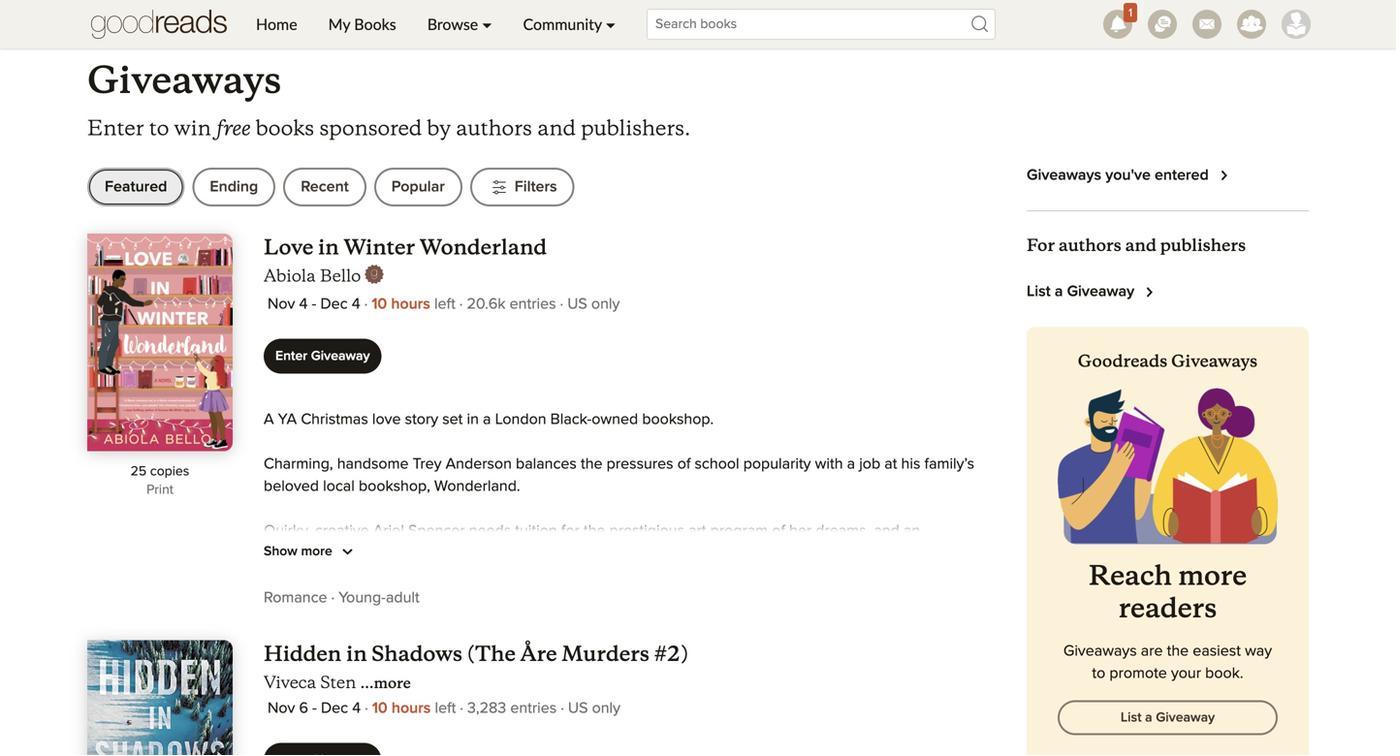 Task type: describe. For each thing, give the bounding box(es) containing it.
the left "gift"
[[537, 635, 559, 651]]

entered
[[1155, 168, 1209, 183]]

romance
[[264, 590, 327, 606]]

learn
[[664, 546, 698, 561]]

home link
[[240, 0, 313, 48]]

sten
[[320, 672, 356, 693]]

entries for love in winter wonderland
[[510, 297, 556, 312]]

nov for love in winter wonderland
[[268, 297, 295, 312]]

nov 4 - dec 4
[[268, 297, 360, 312]]

0 vertical spatial list a giveaway
[[1027, 284, 1134, 300]]

wonderland.
[[434, 479, 520, 494]]

4 down abiola bello
[[299, 297, 308, 312]]

promote
[[1109, 666, 1167, 682]]

2 book cover image from the top
[[87, 640, 233, 755]]

journey
[[640, 590, 691, 606]]

20.6k
[[467, 297, 506, 312]]

0 vertical spatial by
[[427, 115, 451, 141]]

a ya christmas love story set in a london black-owned bookshop.
[[264, 412, 714, 428]]

love
[[264, 234, 313, 260]]

us only for love in winter wonderland
[[567, 297, 620, 312]]

0 horizontal spatial love
[[372, 412, 401, 428]]

1 horizontal spatial of
[[772, 524, 785, 539]]

2 horizontal spatial giveaway
[[1156, 711, 1215, 725]]

0 vertical spatial list
[[1027, 284, 1051, 300]]

no
[[733, 635, 751, 651]]

job
[[859, 457, 880, 472]]

way
[[1245, 644, 1272, 659]]

goodreads author image
[[365, 265, 384, 284]]

trey inside the quirky, creative ariel spencer needs tuition for the prestigious art program of her dreams, and an opening at wonderland is the answer. when trey and ariel learn that wonderland is on the brink of being shut down by a neighborhood gentrifier, they team up to stop the doors from closing before the christmas eve deadline—and embark on a hate-to-love journey that will change them forever.
[[566, 546, 595, 561]]

with
[[815, 457, 843, 472]]

left for hidden in shadows  (the åre murders #2)
[[435, 701, 456, 716]]

featured
[[105, 179, 167, 195]]

ending button
[[192, 168, 276, 206]]

for
[[561, 524, 580, 539]]

my
[[328, 15, 350, 33]]

åre
[[520, 641, 557, 667]]

a down they
[[543, 590, 551, 606]]

4 for love in winter wonderland
[[352, 297, 360, 312]]

copies
[[150, 465, 189, 479]]

to inside giveaways are the easiest way to promote your book.
[[1092, 666, 1105, 682]]

giving,
[[685, 635, 729, 651]]

1 horizontal spatial is
[[522, 635, 533, 651]]

book.
[[1205, 666, 1243, 682]]

family's
[[924, 457, 974, 472]]

romantic,
[[393, 635, 456, 651]]

a down for
[[1055, 284, 1063, 300]]

story
[[405, 412, 438, 428]]

in for shadows
[[346, 641, 367, 667]]

by inside the quirky, creative ariel spencer needs tuition for the prestigious art program of her dreams, and an opening at wonderland is the answer. when trey and ariel learn that wonderland is on the brink of being shut down by a neighborhood gentrifier, they team up to stop the doors from closing before the christmas eve deadline—and embark on a hate-to-love journey that will change them forever.
[[338, 568, 355, 584]]

profile image for bob builder. image
[[1282, 10, 1311, 39]]

gentrifier,
[[471, 568, 535, 584]]

hours for love in winter wonderland
[[391, 297, 430, 312]]

bookshop,
[[359, 479, 430, 494]]

handsome
[[337, 457, 409, 472]]

down
[[297, 568, 334, 584]]

2 horizontal spatial on
[[833, 546, 850, 561]]

you've
[[1105, 168, 1151, 183]]

nov 6 - dec 4
[[268, 701, 361, 716]]

before
[[839, 568, 883, 584]]

1 vertical spatial in
[[467, 412, 479, 428]]

hidden in shadows  (the åre murders #2) link
[[264, 641, 688, 667]]

giveaways are the easiest way to promote your book.
[[1063, 644, 1272, 682]]

quirky, creative ariel spencer needs tuition for the prestigious art program of her dreams, and an opening at wonderland is the answer. when trey and ariel learn that wonderland is on the brink of being shut down by a neighborhood gentrifier, they team up to stop the doors from closing before the christmas eve deadline—and embark on a hate-to-love journey that will change them forever.
[[264, 524, 974, 606]]

pressures
[[607, 457, 673, 472]]

filters button
[[470, 168, 574, 206]]

keeps
[[618, 635, 659, 651]]

enter to win free books sponsored by authors and publishers.
[[87, 115, 691, 141]]

giveaways for giveaways are the easiest way to promote your book.
[[1063, 644, 1137, 659]]

25 copies print
[[131, 465, 189, 497]]

home image
[[91, 0, 227, 48]]

1 vertical spatial list a giveaway link
[[1058, 701, 1278, 735]]

1 vertical spatial that
[[695, 590, 721, 606]]

a down promote
[[1145, 711, 1152, 725]]

answer.
[[467, 546, 519, 561]]

creative
[[315, 524, 369, 539]]

25
[[131, 465, 147, 479]]

1 vertical spatial list a giveaway
[[1121, 711, 1215, 725]]

readers
[[1118, 591, 1217, 625]]

and up ...more
[[363, 635, 389, 651]]

giveaways right goodreads
[[1171, 351, 1258, 372]]

set
[[442, 412, 463, 428]]

of inside charming, handsome trey anderson balances the pressures of school popularity with a job at his family's beloved local bookshop, wonderland.
[[677, 457, 691, 472]]

print
[[146, 483, 173, 497]]

when
[[523, 546, 562, 561]]

anderson
[[446, 457, 512, 472]]

change
[[751, 590, 802, 606]]

2 vertical spatial on
[[663, 635, 681, 651]]

3,283
[[467, 701, 506, 716]]

ya
[[278, 412, 297, 428]]

the right matter
[[802, 635, 824, 651]]

london
[[495, 412, 546, 428]]

0 vertical spatial authors
[[456, 115, 532, 141]]

community
[[523, 15, 602, 33]]

abiola bello link
[[264, 265, 384, 289]]

the inside giveaways are the easiest way to promote your book.
[[1167, 644, 1189, 659]]

giveaways for giveaways you've entered
[[1027, 168, 1101, 183]]

murders
[[562, 641, 650, 667]]

wonderland up neighborhood
[[340, 546, 423, 561]]

us for love in winter wonderland
[[567, 297, 587, 312]]

publishers
[[1160, 235, 1246, 256]]

left for love in winter wonderland
[[434, 297, 455, 312]]

bookshop.
[[642, 412, 714, 428]]

the right for
[[584, 524, 605, 539]]

young-
[[339, 590, 386, 606]]

0 horizontal spatial is
[[427, 546, 438, 561]]

us only for hidden in shadows  (the åre murders #2)
[[568, 701, 620, 716]]

browse ▾
[[427, 15, 492, 33]]

win
[[174, 115, 211, 141]]

community ▾
[[523, 15, 616, 33]]

0 vertical spatial to
[[149, 115, 169, 141]]

dec for love in winter wonderland
[[320, 297, 348, 312]]

1 horizontal spatial giveaway
[[1067, 284, 1134, 300]]

giveaways for giveaways
[[87, 57, 282, 104]]

eve
[[335, 590, 360, 606]]

brink
[[880, 546, 914, 561]]

tuition
[[515, 524, 557, 539]]

the inside charming, handsome trey anderson balances the pressures of school popularity with a job at his family's beloved local bookshop, wonderland.
[[581, 457, 603, 472]]

reach
[[1089, 559, 1172, 593]]

0 vertical spatial that
[[702, 546, 728, 561]]

wonderland up from on the bottom right
[[732, 546, 814, 561]]



Task type: vqa. For each thing, say whether or not it's contained in the screenshot.
The Truth in Our Lies image on the bottom
no



Task type: locate. For each thing, give the bounding box(es) containing it.
popularity
[[743, 457, 811, 472]]

hours down the ...more button at bottom left
[[392, 701, 431, 716]]

in
[[318, 234, 339, 260], [467, 412, 479, 428], [346, 641, 367, 667]]

2 dec from the top
[[321, 701, 348, 716]]

1 horizontal spatial by
[[427, 115, 451, 141]]

owned
[[592, 412, 638, 428]]

giveaways you've entered
[[1027, 168, 1209, 183]]

goodreads giveaways
[[1078, 351, 1258, 372]]

0 vertical spatial more
[[301, 545, 332, 558]]

1 vertical spatial left
[[435, 701, 456, 716]]

a left job
[[847, 457, 855, 472]]

to inside the quirky, creative ariel spencer needs tuition for the prestigious art program of her dreams, and an opening at wonderland is the answer. when trey and ariel learn that wonderland is on the brink of being shut down by a neighborhood gentrifier, they team up to stop the doors from closing before the christmas eve deadline—and embark on a hate-to-love journey that will change them forever.
[[632, 568, 645, 584]]

10 hours left down goodreads author image
[[372, 297, 455, 312]]

in up abiola bello link
[[318, 234, 339, 260]]

0 vertical spatial of
[[677, 457, 691, 472]]

4
[[299, 297, 308, 312], [352, 297, 360, 312], [352, 701, 361, 716]]

needs
[[469, 524, 511, 539]]

0 horizontal spatial in
[[318, 234, 339, 260]]

giveaways left you've
[[1027, 168, 1101, 183]]

- down abiola bello
[[312, 297, 316, 312]]

spencer
[[408, 524, 465, 539]]

2 vertical spatial that
[[588, 635, 614, 651]]

0 vertical spatial trey
[[413, 457, 442, 472]]

1 vertical spatial hours
[[392, 701, 431, 716]]

hidden in shadows  (the åre murders #2) viveca sten ...more
[[264, 641, 688, 693]]

dec
[[320, 297, 348, 312], [321, 701, 348, 716]]

love in winter wonderland link
[[264, 234, 547, 260]]

10 hours left for hidden in shadows  (the åre murders #2)
[[372, 701, 456, 716]]

filters
[[515, 179, 557, 195]]

us for hidden in shadows  (the åre murders #2)
[[568, 701, 588, 716]]

nov down abiola
[[268, 297, 295, 312]]

at down creative
[[324, 546, 336, 561]]

more inside "button"
[[301, 545, 332, 558]]

0 vertical spatial enter
[[87, 115, 144, 141]]

recent
[[301, 179, 349, 195]]

at
[[884, 457, 897, 472], [324, 546, 336, 561]]

1 vertical spatial enter
[[275, 349, 307, 363]]

list down for
[[1027, 284, 1051, 300]]

1 button
[[1095, 0, 1140, 48]]

at inside charming, handsome trey anderson balances the pressures of school popularity with a job at his family's beloved local bookshop, wonderland.
[[884, 457, 897, 472]]

1 vertical spatial -
[[312, 701, 317, 716]]

1 vertical spatial at
[[324, 546, 336, 561]]

2 10 from the top
[[372, 701, 388, 716]]

us right "20.6k entries"
[[567, 297, 587, 312]]

list a giveaway down your
[[1121, 711, 1215, 725]]

1 vertical spatial by
[[338, 568, 355, 584]]

▾ right the browse on the left top of the page
[[482, 15, 492, 33]]

2 vertical spatial in
[[346, 641, 367, 667]]

viveca
[[264, 672, 316, 693]]

closing
[[786, 568, 835, 584]]

books
[[354, 15, 396, 33]]

1 10 from the top
[[372, 297, 387, 312]]

1 horizontal spatial ▾
[[606, 15, 616, 33]]

giveaways up promote
[[1063, 644, 1137, 659]]

1 vertical spatial giveaway
[[311, 349, 370, 363]]

the
[[581, 457, 603, 472], [584, 524, 605, 539], [442, 546, 463, 561], [854, 546, 876, 561], [683, 568, 705, 584], [887, 568, 909, 584], [537, 635, 559, 651], [802, 635, 824, 651], [1167, 644, 1189, 659]]

6
[[299, 701, 308, 716]]

0 vertical spatial on
[[833, 546, 850, 561]]

0 horizontal spatial ariel
[[373, 524, 404, 539]]

is right 'read'
[[522, 635, 533, 651]]

only down murders
[[592, 701, 620, 716]]

2 horizontal spatial is
[[818, 546, 829, 561]]

local
[[323, 479, 355, 494]]

the up your
[[1167, 644, 1189, 659]]

and left publishers
[[1125, 235, 1157, 256]]

4 down bello at left
[[352, 297, 360, 312]]

browse ▾ link
[[412, 0, 508, 48]]

for authors and publishers
[[1027, 235, 1246, 256]]

heartwarming and romantic, this read is the gift that keeps on giving, no matter the season.
[[264, 635, 881, 651]]

2 us from the top
[[568, 701, 588, 716]]

in right set
[[467, 412, 479, 428]]

ariel down prestigious
[[629, 546, 660, 561]]

up
[[610, 568, 628, 584]]

us only down murders
[[568, 701, 620, 716]]

enter giveaway link
[[264, 339, 382, 374]]

2 us only from the top
[[568, 701, 620, 716]]

1 vertical spatial nov
[[268, 701, 295, 716]]

1 horizontal spatial at
[[884, 457, 897, 472]]

0 horizontal spatial by
[[338, 568, 355, 584]]

2 horizontal spatial to
[[1092, 666, 1105, 682]]

1 horizontal spatial enter
[[275, 349, 307, 363]]

- right 6
[[312, 701, 317, 716]]

enter for enter to win free books sponsored by authors and publishers.
[[87, 115, 144, 141]]

2 ▾ from the left
[[606, 15, 616, 33]]

list down promote
[[1121, 711, 1142, 725]]

an
[[903, 524, 920, 539]]

10 down goodreads author image
[[372, 297, 387, 312]]

hours down love in winter wonderland link
[[391, 297, 430, 312]]

1 horizontal spatial list
[[1121, 711, 1142, 725]]

0 vertical spatial 10
[[372, 297, 387, 312]]

1 horizontal spatial love
[[608, 590, 636, 606]]

1 dec from the top
[[320, 297, 348, 312]]

a inside charming, handsome trey anderson balances the pressures of school popularity with a job at his family's beloved local bookshop, wonderland.
[[847, 457, 855, 472]]

1 hours from the top
[[391, 297, 430, 312]]

dec down sten
[[321, 701, 348, 716]]

1 vertical spatial to
[[632, 568, 645, 584]]

1 nov from the top
[[268, 297, 295, 312]]

10 hours left down the ...more button at bottom left
[[372, 701, 456, 716]]

0 vertical spatial book cover image
[[87, 234, 233, 451]]

0 vertical spatial list a giveaway link
[[1027, 280, 1162, 304]]

more up down
[[301, 545, 332, 558]]

0 horizontal spatial at
[[324, 546, 336, 561]]

10 down the ...more button at bottom left
[[372, 701, 388, 716]]

only for hidden in shadows  (the åre murders #2)
[[592, 701, 620, 716]]

2 horizontal spatial in
[[467, 412, 479, 428]]

1 horizontal spatial on
[[663, 635, 681, 651]]

in for winter
[[318, 234, 339, 260]]

0 horizontal spatial ▾
[[482, 15, 492, 33]]

the down the spencer
[[442, 546, 463, 561]]

by
[[427, 115, 451, 141], [338, 568, 355, 584]]

of left school
[[677, 457, 691, 472]]

giveaway down 'for authors and publishers'
[[1067, 284, 1134, 300]]

0 vertical spatial love
[[372, 412, 401, 428]]

on down gentrifier,
[[521, 590, 539, 606]]

1 vertical spatial 10
[[372, 701, 388, 716]]

hours
[[391, 297, 430, 312], [392, 701, 431, 716]]

1 us only from the top
[[567, 297, 620, 312]]

free
[[216, 115, 251, 141]]

by up popular button
[[427, 115, 451, 141]]

0 vertical spatial only
[[591, 297, 620, 312]]

2 hours from the top
[[392, 701, 431, 716]]

only
[[591, 297, 620, 312], [592, 701, 620, 716]]

▾ right community
[[606, 15, 616, 33]]

the up before
[[854, 546, 876, 561]]

more for reach more readers
[[1178, 559, 1247, 593]]

and up up
[[599, 546, 625, 561]]

0 vertical spatial dec
[[320, 297, 348, 312]]

1 ▾ from the left
[[482, 15, 492, 33]]

that left will
[[695, 590, 721, 606]]

to left win
[[149, 115, 169, 141]]

1 vertical spatial of
[[772, 524, 785, 539]]

4 for hidden in shadows  (the åre murders #2)
[[352, 701, 361, 716]]

that right "gift"
[[588, 635, 614, 651]]

2 vertical spatial to
[[1092, 666, 1105, 682]]

heartwarming
[[264, 635, 359, 651]]

-
[[312, 297, 316, 312], [312, 701, 317, 716]]

1 vertical spatial ariel
[[629, 546, 660, 561]]

nov left 6
[[268, 701, 295, 716]]

list a giveaway
[[1027, 284, 1134, 300], [1121, 711, 1215, 725]]

in inside 'hidden in shadows  (the åre murders #2) viveca sten ...more'
[[346, 641, 367, 667]]

1 horizontal spatial authors
[[1059, 235, 1121, 256]]

1 vertical spatial only
[[592, 701, 620, 716]]

recent button
[[283, 168, 366, 206]]

0 vertical spatial us only
[[567, 297, 620, 312]]

0 vertical spatial -
[[312, 297, 316, 312]]

1 vertical spatial book cover image
[[87, 640, 233, 755]]

#2)
[[654, 641, 688, 667]]

1 book cover image from the top
[[87, 234, 233, 451]]

wonderland up 20.6k
[[420, 234, 547, 260]]

the down brink
[[887, 568, 909, 584]]

1 horizontal spatial ariel
[[629, 546, 660, 561]]

on right keeps
[[663, 635, 681, 651]]

love
[[372, 412, 401, 428], [608, 590, 636, 606]]

is up closing at right bottom
[[818, 546, 829, 561]]

enter for enter giveaway
[[275, 349, 307, 363]]

...more
[[360, 674, 411, 693]]

1 vertical spatial love
[[608, 590, 636, 606]]

to left promote
[[1092, 666, 1105, 682]]

0 horizontal spatial enter
[[87, 115, 144, 141]]

left left 20.6k
[[434, 297, 455, 312]]

and up brink
[[874, 524, 899, 539]]

of down the an
[[918, 546, 932, 561]]

trey up team
[[566, 546, 595, 561]]

is down the spencer
[[427, 546, 438, 561]]

0 horizontal spatial trey
[[413, 457, 442, 472]]

10 for hidden in shadows  (the åre murders #2)
[[372, 701, 388, 716]]

more for show more
[[301, 545, 332, 558]]

0 vertical spatial in
[[318, 234, 339, 260]]

popular
[[391, 179, 445, 195]]

program
[[710, 524, 768, 539]]

2 horizontal spatial of
[[918, 546, 932, 561]]

0 vertical spatial us
[[567, 297, 587, 312]]

at inside the quirky, creative ariel spencer needs tuition for the prestigious art program of her dreams, and an opening at wonderland is the answer. when trey and ariel learn that wonderland is on the brink of being shut down by a neighborhood gentrifier, they team up to stop the doors from closing before the christmas eve deadline—and embark on a hate-to-love journey that will change them forever.
[[324, 546, 336, 561]]

10 hours left for love in winter wonderland
[[372, 297, 455, 312]]

enter down nov 4 - dec 4
[[275, 349, 307, 363]]

a up young-
[[359, 568, 367, 584]]

0 horizontal spatial list
[[1027, 284, 1051, 300]]

more inside reach more readers
[[1178, 559, 1247, 593]]

0 vertical spatial ariel
[[373, 524, 404, 539]]

more up easiest
[[1178, 559, 1247, 593]]

love left "story"
[[372, 412, 401, 428]]

love down up
[[608, 590, 636, 606]]

▾ for browse ▾
[[482, 15, 492, 33]]

only right "20.6k entries"
[[591, 297, 620, 312]]

giveaway
[[1067, 284, 1134, 300], [311, 349, 370, 363], [1156, 711, 1215, 725]]

giveaways inside giveaways are the easiest way to promote your book.
[[1063, 644, 1137, 659]]

1 vertical spatial us
[[568, 701, 588, 716]]

authors right for
[[1059, 235, 1121, 256]]

forever.
[[844, 590, 895, 606]]

0 vertical spatial hours
[[391, 297, 430, 312]]

0 horizontal spatial of
[[677, 457, 691, 472]]

entries right 3,283
[[510, 701, 557, 716]]

entries for hidden in shadows  (the åre murders #2)
[[510, 701, 557, 716]]

giveaways up win
[[87, 57, 282, 104]]

to right up
[[632, 568, 645, 584]]

list a giveaway down for
[[1027, 284, 1134, 300]]

black-
[[550, 412, 592, 428]]

1 vertical spatial trey
[[566, 546, 595, 561]]

0 vertical spatial christmas
[[301, 412, 368, 428]]

Search by book title or ISBN text field
[[647, 9, 996, 40]]

enter up featured
[[87, 115, 144, 141]]

will
[[725, 590, 747, 606]]

christmas right the ya
[[301, 412, 368, 428]]

by up eve at the bottom of page
[[338, 568, 355, 584]]

hours for hidden in shadows  (the åre murders #2)
[[392, 701, 431, 716]]

my books link
[[313, 0, 412, 48]]

0 vertical spatial left
[[434, 297, 455, 312]]

us only right "20.6k entries"
[[567, 297, 620, 312]]

1 vertical spatial us only
[[568, 701, 620, 716]]

dec for hidden in shadows  (the åre murders #2)
[[321, 701, 348, 716]]

christmas down down
[[264, 590, 331, 606]]

the right balances
[[581, 457, 603, 472]]

0 horizontal spatial on
[[521, 590, 539, 606]]

0 vertical spatial at
[[884, 457, 897, 472]]

▾ for community ▾
[[606, 15, 616, 33]]

1 vertical spatial christmas
[[264, 590, 331, 606]]

ariel down the bookshop,
[[373, 524, 404, 539]]

abiola bello
[[264, 265, 361, 286]]

0 horizontal spatial authors
[[456, 115, 532, 141]]

they
[[539, 568, 568, 584]]

nov for hidden in shadows  (the åre murders #2)
[[268, 701, 295, 716]]

my books
[[328, 15, 396, 33]]

trey inside charming, handsome trey anderson balances the pressures of school popularity with a job at his family's beloved local bookshop, wonderland.
[[413, 457, 442, 472]]

love inside the quirky, creative ariel spencer needs tuition for the prestigious art program of her dreams, and an opening at wonderland is the answer. when trey and ariel learn that wonderland is on the brink of being shut down by a neighborhood gentrifier, they team up to stop the doors from closing before the christmas eve deadline—and embark on a hate-to-love journey that will change them forever.
[[608, 590, 636, 606]]

neighborhood
[[371, 568, 467, 584]]

on down dreams,
[[833, 546, 850, 561]]

stop
[[649, 568, 679, 584]]

advertisement region
[[228, 0, 1168, 15]]

1 horizontal spatial to
[[632, 568, 645, 584]]

authors up 'filters' button
[[456, 115, 532, 141]]

2 10 hours left from the top
[[372, 701, 456, 716]]

adult
[[386, 590, 419, 606]]

0 vertical spatial 10 hours left
[[372, 297, 455, 312]]

that up the 'doors'
[[702, 546, 728, 561]]

1 horizontal spatial more
[[1178, 559, 1247, 593]]

reach more readers
[[1089, 559, 1247, 625]]

1 us from the top
[[567, 297, 587, 312]]

dreams,
[[816, 524, 870, 539]]

- for hidden in shadows  (the åre murders #2)
[[312, 701, 317, 716]]

shut
[[264, 568, 293, 584]]

to
[[149, 115, 169, 141], [632, 568, 645, 584], [1092, 666, 1105, 682]]

1 vertical spatial authors
[[1059, 235, 1121, 256]]

us down murders
[[568, 701, 588, 716]]

trey up the bookshop,
[[413, 457, 442, 472]]

left
[[434, 297, 455, 312], [435, 701, 456, 716]]

her
[[789, 524, 812, 539]]

0 vertical spatial entries
[[510, 297, 556, 312]]

None search field
[[631, 9, 1011, 40]]

christmas inside the quirky, creative ariel spencer needs tuition for the prestigious art program of her dreams, and an opening at wonderland is the answer. when trey and ariel learn that wonderland is on the brink of being shut down by a neighborhood gentrifier, they team up to stop the doors from closing before the christmas eve deadline—and embark on a hate-to-love journey that will change them forever.
[[264, 590, 331, 606]]

matter
[[755, 635, 798, 651]]

list a giveaway link down 'for authors and publishers'
[[1027, 280, 1162, 304]]

trey
[[413, 457, 442, 472], [566, 546, 595, 561]]

them
[[806, 590, 840, 606]]

at left his
[[884, 457, 897, 472]]

abiola
[[264, 265, 316, 286]]

1
[[1128, 7, 1132, 19]]

1 vertical spatial list
[[1121, 711, 1142, 725]]

prestigious
[[609, 524, 684, 539]]

0 horizontal spatial more
[[301, 545, 332, 558]]

a left london
[[483, 412, 491, 428]]

dec down abiola bello link
[[320, 297, 348, 312]]

goodreads
[[1078, 351, 1168, 372]]

1 vertical spatial on
[[521, 590, 539, 606]]

hate-
[[555, 590, 590, 606]]

- for love in winter wonderland
[[312, 297, 316, 312]]

2 nov from the top
[[268, 701, 295, 716]]

enter
[[87, 115, 144, 141], [275, 349, 307, 363]]

2 vertical spatial of
[[918, 546, 932, 561]]

1 vertical spatial more
[[1178, 559, 1247, 593]]

two people reading image
[[1058, 388, 1278, 544]]

20.6k entries
[[467, 297, 556, 312]]

0 horizontal spatial to
[[149, 115, 169, 141]]

only for love in winter wonderland
[[591, 297, 620, 312]]

that
[[702, 546, 728, 561], [695, 590, 721, 606], [588, 635, 614, 651]]

4 down sten
[[352, 701, 361, 716]]

2 vertical spatial giveaway
[[1156, 711, 1215, 725]]

1 10 hours left from the top
[[372, 297, 455, 312]]

enter giveaway
[[275, 349, 370, 363]]

list a giveaway link
[[1027, 280, 1162, 304], [1058, 701, 1278, 735]]

0 vertical spatial giveaway
[[1067, 284, 1134, 300]]

1 vertical spatial entries
[[510, 701, 557, 716]]

1 vertical spatial dec
[[321, 701, 348, 716]]

to-
[[590, 590, 608, 606]]

the down learn
[[683, 568, 705, 584]]

for
[[1027, 235, 1055, 256]]

1 horizontal spatial in
[[346, 641, 367, 667]]

viveca sten link
[[264, 671, 356, 694]]

in up sten
[[346, 641, 367, 667]]

being
[[936, 546, 974, 561]]

giveaways you've entered link
[[1027, 164, 1236, 187]]

left left 3,283
[[435, 701, 456, 716]]

giveaway down your
[[1156, 711, 1215, 725]]

love in winter wonderland
[[264, 234, 547, 260]]

and up filters
[[537, 115, 576, 141]]

book cover image
[[87, 234, 233, 451], [87, 640, 233, 755]]

season.
[[828, 635, 881, 651]]

1 vertical spatial 10 hours left
[[372, 701, 456, 716]]

entries right 20.6k
[[510, 297, 556, 312]]

deadline—and
[[364, 590, 462, 606]]

list a giveaway link down your
[[1058, 701, 1278, 735]]

giveaway down nov 4 - dec 4
[[311, 349, 370, 363]]

show more
[[264, 545, 336, 558]]

10 for love in winter wonderland
[[372, 297, 387, 312]]

of left her
[[772, 524, 785, 539]]

0 horizontal spatial giveaway
[[311, 349, 370, 363]]



